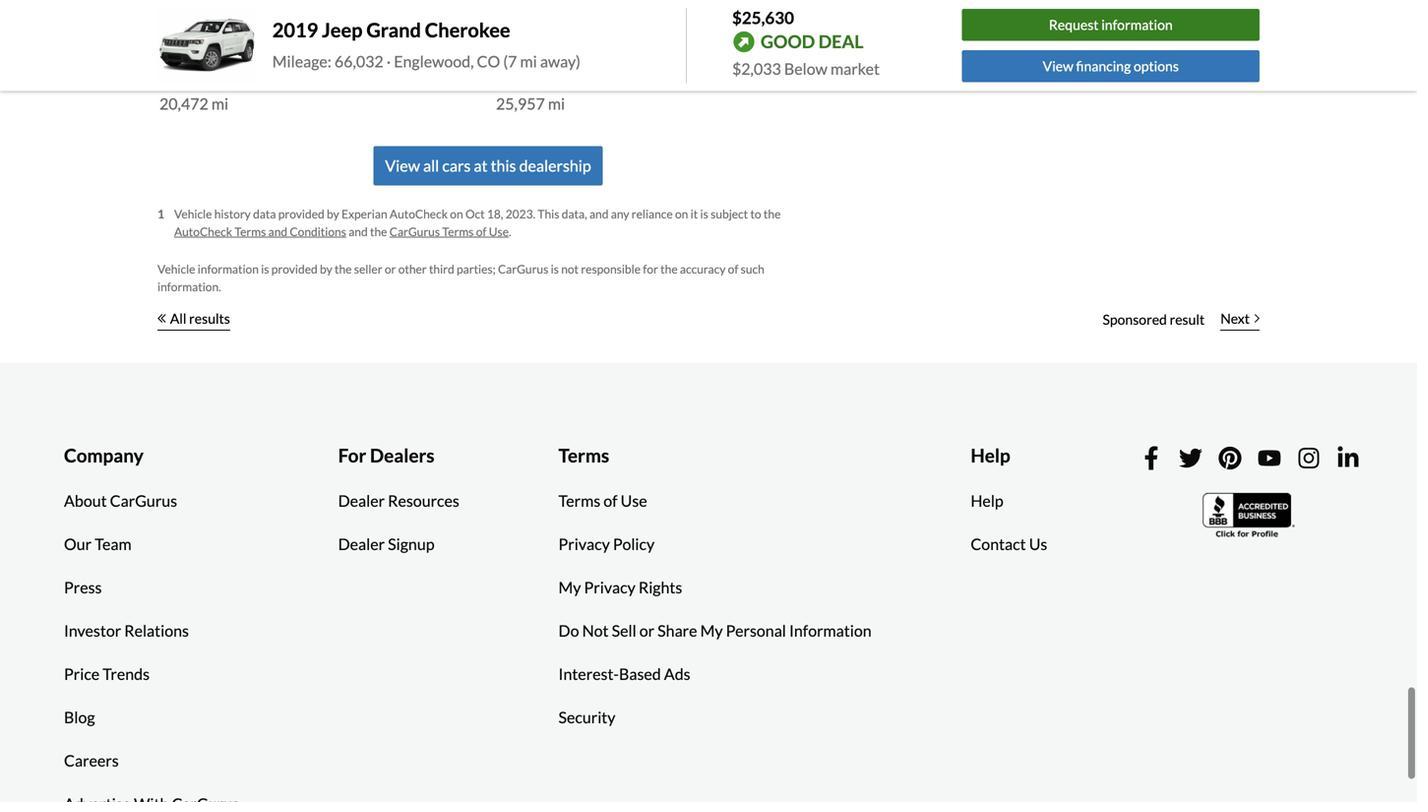 Task type: describe. For each thing, give the bounding box(es) containing it.
options
[[1134, 58, 1179, 74]]

not
[[561, 262, 579, 276]]

or inside vehicle information is provided by the seller or other third parties; cargurus is not responsible for the accuracy of such information.
[[385, 262, 396, 276]]

limited inside 2021 jeep grand cherokee l limited 4wd
[[496, 41, 548, 60]]

mi for $37,431
[[548, 94, 565, 113]]

about cargurus link
[[49, 479, 192, 523]]

team
[[95, 535, 132, 554]]

information
[[790, 621, 872, 640]]

1 horizontal spatial is
[[551, 262, 559, 276]]

terms down oct
[[442, 224, 474, 239]]

contact
[[971, 535, 1026, 554]]

2019 jeep grand cherokee image
[[158, 8, 257, 83]]

2 vertical spatial cargurus
[[110, 491, 177, 510]]

by inside vehicle information is provided by the seller or other third parties; cargurus is not responsible for the accuracy of such information.
[[320, 262, 332, 276]]

is inside 1 vehicle history data provided by experian autocheck on oct 18, 2023. this data, and any reliance on it is subject to the autocheck terms and conditions and the cargurus terms of use .
[[700, 207, 709, 221]]

2021 jeep grand cherokee l limited 4wd
[[496, 15, 723, 60]]

0 horizontal spatial and
[[268, 224, 288, 239]]

1 horizontal spatial or
[[640, 621, 655, 640]]

help link
[[956, 479, 1019, 523]]

compass
[[244, 15, 316, 36]]

0 horizontal spatial is
[[261, 262, 269, 276]]

2019 jeep grand cherokee mileage: 66,032 · englewood, co (7 mi away)
[[272, 18, 581, 71]]

this
[[491, 156, 516, 175]]

cherokee for 2021
[[633, 15, 710, 36]]

all results link
[[158, 298, 230, 341]]

the left 'seller'
[[335, 262, 352, 276]]

rights
[[639, 578, 683, 597]]

view financing options button
[[962, 50, 1260, 82]]

blog link
[[49, 696, 110, 739]]

terms of use link
[[544, 479, 662, 523]]

vehicle inside 1 vehicle history data provided by experian autocheck on oct 18, 2023. this data, and any reliance on it is subject to the autocheck terms and conditions and the cargurus terms of use .
[[174, 207, 212, 221]]

any
[[611, 207, 630, 221]]

at
[[474, 156, 488, 175]]

financing
[[1077, 58, 1131, 74]]

ads
[[664, 664, 691, 684]]

2 vertical spatial of
[[604, 491, 618, 510]]

interest-based ads
[[559, 664, 691, 684]]

price
[[64, 664, 100, 684]]

trends
[[103, 664, 150, 684]]

1 help from the top
[[971, 444, 1011, 467]]

blog
[[64, 708, 95, 727]]

sell
[[612, 621, 637, 640]]

parties;
[[457, 262, 496, 276]]

interest-based ads link
[[544, 653, 705, 696]]

chevron right image
[[1255, 314, 1260, 323]]

oct
[[466, 207, 485, 221]]

l
[[714, 15, 723, 36]]

englewood,
[[394, 52, 474, 71]]

reliance
[[632, 207, 673, 221]]

us
[[1029, 535, 1048, 554]]

great
[[271, 67, 321, 87]]

provided inside vehicle information is provided by the seller or other third parties; cargurus is not responsible for the accuracy of such information.
[[272, 262, 318, 276]]

responsible
[[581, 262, 641, 276]]

seller
[[354, 262, 383, 276]]

company
[[64, 444, 144, 467]]

sponsored
[[1103, 311, 1167, 328]]

request
[[1049, 16, 1099, 33]]

my privacy rights
[[559, 578, 683, 597]]

request information
[[1049, 16, 1173, 33]]

experian
[[342, 207, 387, 221]]

third
[[429, 262, 455, 276]]

$2,033 below market
[[732, 59, 880, 78]]

.
[[509, 224, 511, 239]]

about cargurus
[[64, 491, 177, 510]]

dealer signup link
[[323, 523, 449, 566]]

information for vehicle
[[198, 262, 259, 276]]

relations
[[124, 621, 189, 640]]

0 vertical spatial my
[[559, 578, 581, 597]]

about
[[64, 491, 107, 510]]

it
[[691, 207, 698, 221]]

personal
[[726, 621, 786, 640]]

investor relations link
[[49, 609, 204, 653]]

price trends link
[[49, 653, 164, 696]]

mi for $25,305
[[212, 94, 229, 113]]

based
[[619, 664, 661, 684]]

not
[[582, 621, 609, 640]]

dealer resources link
[[323, 479, 474, 523]]

4wd inside 2021 jeep grand cherokee l limited 4wd
[[551, 41, 588, 60]]

view all cars at this dealership link
[[373, 146, 603, 186]]

market
[[831, 59, 880, 78]]

investor
[[64, 621, 121, 640]]

1
[[158, 207, 164, 221]]

2 help from the top
[[971, 491, 1004, 510]]

terms inside terms of use link
[[559, 491, 601, 510]]

our team link
[[49, 523, 146, 566]]

sponsored result
[[1103, 311, 1205, 328]]

20,472 mi
[[159, 94, 229, 113]]

deal for good deal
[[659, 67, 699, 87]]

security
[[559, 708, 616, 727]]

signup
[[388, 535, 435, 554]]

mileage:
[[272, 52, 332, 71]]

1 on from the left
[[450, 207, 463, 221]]

dealership
[[519, 156, 591, 175]]

of inside 1 vehicle history data provided by experian autocheck on oct 18, 2023. this data, and any reliance on it is subject to the autocheck terms and conditions and the cargurus terms of use .
[[476, 224, 487, 239]]

$25,305
[[159, 65, 232, 89]]

next
[[1221, 310, 1250, 327]]

1 horizontal spatial and
[[349, 224, 368, 239]]



Task type: locate. For each thing, give the bounding box(es) containing it.
18,
[[487, 207, 503, 221]]

results
[[189, 310, 230, 327]]

use up the policy
[[621, 491, 647, 510]]

on
[[450, 207, 463, 221], [675, 207, 688, 221]]

grand for 2019
[[367, 18, 421, 42]]

privacy policy
[[559, 535, 655, 554]]

dealer for dealer signup
[[338, 535, 385, 554]]

and
[[590, 207, 609, 221], [268, 224, 288, 239], [349, 224, 368, 239]]

cherokee inside 2019 jeep grand cherokee mileage: 66,032 · englewood, co (7 mi away)
[[425, 18, 511, 42]]

help up contact
[[971, 491, 1004, 510]]

terms of use
[[559, 491, 647, 510]]

0 horizontal spatial mi
[[212, 94, 229, 113]]

2 horizontal spatial mi
[[548, 94, 565, 113]]

2 deal from the left
[[659, 67, 699, 87]]

or right 'seller'
[[385, 262, 396, 276]]

our
[[64, 535, 92, 554]]

grand up ·
[[367, 18, 421, 42]]

0 horizontal spatial cherokee
[[425, 18, 511, 42]]

dealers
[[370, 444, 435, 467]]

1 horizontal spatial 4wd
[[551, 41, 588, 60]]

1 vertical spatial autocheck
[[174, 224, 232, 239]]

0 horizontal spatial information
[[198, 262, 259, 276]]

subject
[[711, 207, 748, 221]]

result
[[1170, 311, 1205, 328]]

dealer resources
[[338, 491, 460, 510]]

of down oct
[[476, 224, 487, 239]]

for
[[643, 262, 658, 276]]

0 vertical spatial of
[[476, 224, 487, 239]]

view for view financing options
[[1043, 58, 1074, 74]]

2022 jeep compass limited 4wd
[[159, 15, 316, 60]]

by
[[327, 207, 339, 221], [320, 262, 332, 276]]

2 horizontal spatial cargurus
[[498, 262, 549, 276]]

4wd up great deal icon
[[215, 41, 252, 60]]

cherokee for 2019
[[425, 18, 511, 42]]

the right for
[[661, 262, 678, 276]]

1 vertical spatial by
[[320, 262, 332, 276]]

0 vertical spatial use
[[489, 224, 509, 239]]

1 vertical spatial privacy
[[584, 578, 636, 597]]

deal for great deal
[[324, 67, 364, 87]]

this
[[538, 207, 560, 221]]

share
[[658, 621, 697, 640]]

grand
[[581, 15, 630, 36], [367, 18, 421, 42]]

deal
[[324, 67, 364, 87], [659, 67, 699, 87]]

view inside button
[[1043, 58, 1074, 74]]

4wd
[[215, 41, 252, 60], [551, 41, 588, 60]]

1 horizontal spatial cargurus
[[390, 224, 440, 239]]

0 horizontal spatial cargurus
[[110, 491, 177, 510]]

0 horizontal spatial 4wd
[[215, 41, 252, 60]]

use down '18,'
[[489, 224, 509, 239]]

vehicle up information.
[[158, 262, 195, 276]]

2 dealer from the top
[[338, 535, 385, 554]]

privacy down terms of use link
[[559, 535, 610, 554]]

2 horizontal spatial jeep
[[541, 15, 577, 36]]

dealer left "signup"
[[338, 535, 385, 554]]

2 horizontal spatial is
[[700, 207, 709, 221]]

2 limited from the left
[[496, 41, 548, 60]]

1 horizontal spatial my
[[701, 621, 723, 640]]

1 vertical spatial cargurus
[[498, 262, 549, 276]]

information up options on the top right of the page
[[1102, 16, 1173, 33]]

view left all
[[385, 156, 420, 175]]

0 horizontal spatial view
[[385, 156, 420, 175]]

cherokee up co
[[425, 18, 511, 42]]

away)
[[540, 52, 581, 71]]

25,957
[[496, 94, 545, 113]]

or
[[385, 262, 396, 276], [640, 621, 655, 640]]

autocheck down history
[[174, 224, 232, 239]]

mi down $25,305
[[212, 94, 229, 113]]

dealer signup
[[338, 535, 435, 554]]

1 vertical spatial of
[[728, 262, 739, 276]]

1 horizontal spatial on
[[675, 207, 688, 221]]

20,472
[[159, 94, 208, 113]]

view financing options
[[1043, 58, 1179, 74]]

1 horizontal spatial limited
[[496, 41, 548, 60]]

security link
[[544, 696, 630, 739]]

limited down 2022
[[159, 41, 212, 60]]

terms up terms of use
[[559, 444, 609, 467]]

0 horizontal spatial use
[[489, 224, 509, 239]]

request information button
[[962, 9, 1260, 41]]

grand inside 2021 jeep grand cherokee l limited 4wd
[[581, 15, 630, 36]]

provided
[[278, 207, 325, 221], [272, 262, 318, 276]]

0 horizontal spatial jeep
[[204, 15, 241, 36]]

provided up conditions
[[278, 207, 325, 221]]

of up privacy policy
[[604, 491, 618, 510]]

grand up good
[[581, 15, 630, 36]]

mi right (7
[[520, 52, 537, 71]]

0 vertical spatial by
[[327, 207, 339, 221]]

chevron double left image
[[158, 314, 166, 323]]

1 deal from the left
[[324, 67, 364, 87]]

limited down 2021
[[496, 41, 548, 60]]

and down experian
[[349, 224, 368, 239]]

cargurus up other
[[390, 224, 440, 239]]

and down "data"
[[268, 224, 288, 239]]

below
[[784, 59, 828, 78]]

do
[[559, 621, 579, 640]]

provided inside 1 vehicle history data provided by experian autocheck on oct 18, 2023. this data, and any reliance on it is subject to the autocheck terms and conditions and the cargurus terms of use .
[[278, 207, 325, 221]]

mi inside 2019 jeep grand cherokee mileage: 66,032 · englewood, co (7 mi away)
[[520, 52, 537, 71]]

0 vertical spatial or
[[385, 262, 396, 276]]

my right share
[[701, 621, 723, 640]]

my up do
[[559, 578, 581, 597]]

autocheck terms and conditions link
[[174, 224, 346, 239]]

by inside 1 vehicle history data provided by experian autocheck on oct 18, 2023. this data, and any reliance on it is subject to the autocheck terms and conditions and the cargurus terms of use .
[[327, 207, 339, 221]]

and left any on the top left of the page
[[590, 207, 609, 221]]

0 vertical spatial dealer
[[338, 491, 385, 510]]

0 horizontal spatial autocheck
[[174, 224, 232, 239]]

information
[[1102, 16, 1173, 33], [198, 262, 259, 276]]

use
[[489, 224, 509, 239], [621, 491, 647, 510]]

deal left ·
[[324, 67, 364, 87]]

2023.
[[506, 207, 536, 221]]

autocheck up cargurus terms of use link
[[390, 207, 448, 221]]

all
[[170, 310, 186, 327]]

cargurus down "."
[[498, 262, 549, 276]]

next link
[[1213, 298, 1268, 341]]

information up information.
[[198, 262, 259, 276]]

1 horizontal spatial deal
[[659, 67, 699, 87]]

resources
[[388, 491, 460, 510]]

0 horizontal spatial my
[[559, 578, 581, 597]]

cherokee left l
[[633, 15, 710, 36]]

0 vertical spatial autocheck
[[390, 207, 448, 221]]

1 horizontal spatial cherokee
[[633, 15, 710, 36]]

our team
[[64, 535, 132, 554]]

jeep inside 2021 jeep grand cherokee l limited 4wd
[[541, 15, 577, 36]]

1 vertical spatial provided
[[272, 262, 318, 276]]

the down experian
[[370, 224, 387, 239]]

2 horizontal spatial and
[[590, 207, 609, 221]]

do not sell or share my personal information link
[[544, 609, 887, 653]]

all
[[423, 156, 439, 175]]

jeep right 2022
[[204, 15, 241, 36]]

1 vertical spatial information
[[198, 262, 259, 276]]

information inside button
[[1102, 16, 1173, 33]]

is right it
[[700, 207, 709, 221]]

on left it
[[675, 207, 688, 221]]

4wd up $37,431
[[551, 41, 588, 60]]

1 horizontal spatial autocheck
[[390, 207, 448, 221]]

deal right good
[[659, 67, 699, 87]]

vehicle inside vehicle information is provided by the seller or other third parties; cargurus is not responsible for the accuracy of such information.
[[158, 262, 195, 276]]

is
[[700, 207, 709, 221], [261, 262, 269, 276], [551, 262, 559, 276]]

2 on from the left
[[675, 207, 688, 221]]

the right to
[[764, 207, 781, 221]]

provided down conditions
[[272, 262, 318, 276]]

jeep
[[204, 15, 241, 36], [541, 15, 577, 36], [322, 18, 363, 42]]

view
[[1043, 58, 1074, 74], [385, 156, 420, 175]]

25,957 mi
[[496, 94, 565, 113]]

privacy down "privacy policy" link
[[584, 578, 636, 597]]

cargurus inside 1 vehicle history data provided by experian autocheck on oct 18, 2023. this data, and any reliance on it is subject to the autocheck terms and conditions and the cargurus terms of use .
[[390, 224, 440, 239]]

by down conditions
[[320, 262, 332, 276]]

1 vertical spatial view
[[385, 156, 420, 175]]

1 vertical spatial use
[[621, 491, 647, 510]]

1 vertical spatial or
[[640, 621, 655, 640]]

by up conditions
[[327, 207, 339, 221]]

information inside vehicle information is provided by the seller or other third parties; cargurus is not responsible for the accuracy of such information.
[[198, 262, 259, 276]]

jeep up away) at the left top of the page
[[541, 15, 577, 36]]

on left oct
[[450, 207, 463, 221]]

to
[[751, 207, 762, 221]]

2 4wd from the left
[[551, 41, 588, 60]]

use inside 1 vehicle history data provided by experian autocheck on oct 18, 2023. this data, and any reliance on it is subject to the autocheck terms and conditions and the cargurus terms of use .
[[489, 224, 509, 239]]

0 vertical spatial information
[[1102, 16, 1173, 33]]

cherokee
[[633, 15, 710, 36], [425, 18, 511, 42]]

dealer for dealer resources
[[338, 491, 385, 510]]

0 vertical spatial help
[[971, 444, 1011, 467]]

jeep for 2021
[[541, 15, 577, 36]]

limited inside 2022 jeep compass limited 4wd
[[159, 41, 212, 60]]

0 horizontal spatial grand
[[367, 18, 421, 42]]

0 vertical spatial view
[[1043, 58, 1074, 74]]

jeep inside 2019 jeep grand cherokee mileage: 66,032 · englewood, co (7 mi away)
[[322, 18, 363, 42]]

1 vertical spatial vehicle
[[158, 262, 195, 276]]

is left not
[[551, 262, 559, 276]]

0 horizontal spatial deal
[[324, 67, 364, 87]]

investor relations
[[64, 621, 189, 640]]

grand inside 2019 jeep grand cherokee mileage: 66,032 · englewood, co (7 mi away)
[[367, 18, 421, 42]]

history
[[214, 207, 251, 221]]

good deal
[[761, 31, 864, 52]]

0 vertical spatial privacy
[[559, 535, 610, 554]]

0 horizontal spatial limited
[[159, 41, 212, 60]]

terms down "data"
[[235, 224, 266, 239]]

dealer
[[338, 491, 385, 510], [338, 535, 385, 554]]

help up help link at the right bottom of the page
[[971, 444, 1011, 467]]

0 vertical spatial cargurus
[[390, 224, 440, 239]]

privacy policy link
[[544, 523, 670, 566]]

jeep for 2022
[[204, 15, 241, 36]]

0 horizontal spatial or
[[385, 262, 396, 276]]

1 horizontal spatial view
[[1043, 58, 1074, 74]]

1 horizontal spatial grand
[[581, 15, 630, 36]]

·
[[387, 52, 391, 71]]

cars
[[442, 156, 471, 175]]

jeep inside 2022 jeep compass limited 4wd
[[204, 15, 241, 36]]

0 vertical spatial vehicle
[[174, 207, 212, 221]]

1 horizontal spatial mi
[[520, 52, 537, 71]]

autocheck
[[390, 207, 448, 221], [174, 224, 232, 239]]

great deal
[[271, 67, 364, 87]]

all results
[[170, 310, 230, 327]]

1 horizontal spatial jeep
[[322, 18, 363, 42]]

cargurus inside vehicle information is provided by the seller or other third parties; cargurus is not responsible for the accuracy of such information.
[[498, 262, 549, 276]]

accuracy
[[680, 262, 726, 276]]

1 vertical spatial help
[[971, 491, 1004, 510]]

1 4wd from the left
[[215, 41, 252, 60]]

1 vertical spatial my
[[701, 621, 723, 640]]

click for the bbb business review of this auto listing service in cambridge ma image
[[1203, 491, 1297, 540]]

1 vertical spatial dealer
[[338, 535, 385, 554]]

4wd inside 2022 jeep compass limited 4wd
[[215, 41, 252, 60]]

of left such
[[728, 262, 739, 276]]

2 horizontal spatial of
[[728, 262, 739, 276]]

press
[[64, 578, 102, 597]]

cargurus
[[390, 224, 440, 239], [498, 262, 549, 276], [110, 491, 177, 510]]

cargurus up the team at left
[[110, 491, 177, 510]]

$25,630
[[732, 7, 794, 28]]

use inside terms of use link
[[621, 491, 647, 510]]

0 horizontal spatial on
[[450, 207, 463, 221]]

grand for 2021
[[581, 15, 630, 36]]

66,032
[[335, 52, 384, 71]]

is down autocheck terms and conditions "link"
[[261, 262, 269, 276]]

0 horizontal spatial of
[[476, 224, 487, 239]]

cherokee inside 2021 jeep grand cherokee l limited 4wd
[[633, 15, 710, 36]]

data,
[[562, 207, 587, 221]]

of inside vehicle information is provided by the seller or other third parties; cargurus is not responsible for the accuracy of such information.
[[728, 262, 739, 276]]

of
[[476, 224, 487, 239], [728, 262, 739, 276], [604, 491, 618, 510]]

other
[[398, 262, 427, 276]]

interest-
[[559, 664, 619, 684]]

great deal image
[[244, 68, 263, 87]]

mi down $37,431
[[548, 94, 565, 113]]

for
[[338, 444, 366, 467]]

price trends
[[64, 664, 150, 684]]

1 horizontal spatial use
[[621, 491, 647, 510]]

1 horizontal spatial information
[[1102, 16, 1173, 33]]

view for view all cars at this dealership
[[385, 156, 420, 175]]

or right sell
[[640, 621, 655, 640]]

careers
[[64, 751, 119, 770]]

view down request
[[1043, 58, 1074, 74]]

0 vertical spatial provided
[[278, 207, 325, 221]]

data
[[253, 207, 276, 221]]

vehicle right 1
[[174, 207, 212, 221]]

do not sell or share my personal information
[[559, 621, 872, 640]]

contact us
[[971, 535, 1048, 554]]

careers link
[[49, 739, 134, 783]]

information for request
[[1102, 16, 1173, 33]]

jeep up 66,032
[[322, 18, 363, 42]]

dealer down for
[[338, 491, 385, 510]]

vehicle
[[174, 207, 212, 221], [158, 262, 195, 276]]

jeep for 2019
[[322, 18, 363, 42]]

1 dealer from the top
[[338, 491, 385, 510]]

1 horizontal spatial of
[[604, 491, 618, 510]]

terms up privacy policy
[[559, 491, 601, 510]]

1 limited from the left
[[159, 41, 212, 60]]



Task type: vqa. For each thing, say whether or not it's contained in the screenshot.
offer?
no



